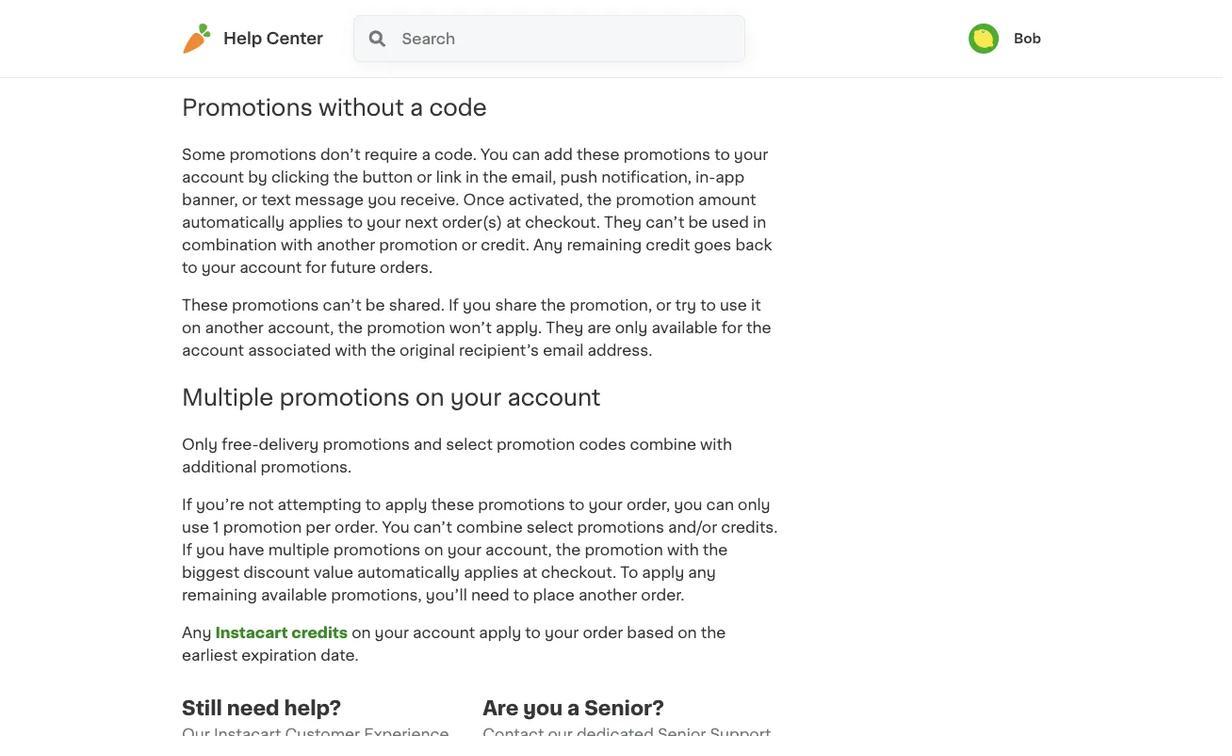 Task type: vqa. For each thing, say whether or not it's contained in the screenshot.
Combat Max Roach Gel $
no



Task type: locate. For each thing, give the bounding box(es) containing it.
1 horizontal spatial remaining
[[567, 238, 642, 253]]

with down and/or
[[667, 543, 699, 558]]

0 horizontal spatial any
[[182, 626, 212, 641]]

0 vertical spatial order
[[442, 215, 482, 231]]

0 horizontal spatial they
[[546, 321, 584, 336]]

multiple
[[268, 543, 330, 558]]

any for remaining
[[533, 238, 563, 253]]

0 horizontal spatial automatically
[[182, 215, 285, 231]]

account, inside these promotions can't be shared. if you share the promotion, or try to use it on another account, the promotion won't apply. they are only available for the account associated with the original recipient's email address.
[[268, 321, 334, 336]]

can up the email,
[[512, 148, 540, 163]]

0 horizontal spatial credits
[[291, 626, 348, 641]]

on down original
[[416, 387, 445, 410]]

0 vertical spatial remaining
[[567, 238, 642, 253]]

0 horizontal spatial for
[[306, 261, 327, 276]]

0 vertical spatial for
[[306, 261, 327, 276]]

apply up applicable
[[253, 31, 295, 46]]

you down "button"
[[368, 193, 396, 208]]

to
[[215, 54, 230, 69], [715, 148, 730, 163], [347, 215, 363, 231], [182, 261, 198, 276], [700, 298, 716, 313], [365, 498, 381, 513], [569, 498, 585, 513], [513, 589, 529, 604], [525, 626, 541, 641]]

only up "credits."
[[738, 498, 771, 513]]

0 vertical spatial select
[[446, 438, 493, 453]]

0 horizontal spatial be
[[366, 298, 385, 313]]

1 vertical spatial at
[[523, 566, 537, 581]]

1 vertical spatial remaining
[[182, 589, 257, 604]]

0 vertical spatial if
[[449, 298, 459, 313]]

can't inside the they can't be used in combination with another promotion or credit.
[[646, 215, 685, 231]]

credits
[[409, 31, 462, 46], [291, 626, 348, 641]]

with inside these promotions can't be shared. if you share the promotion, or try to use it on another account, the promotion won't apply. they are only available for the account associated with the original recipient's email address.
[[335, 344, 367, 359]]

0 vertical spatial only
[[615, 321, 648, 336]]

0 vertical spatial order.
[[335, 521, 378, 536]]

0 vertical spatial and
[[354, 54, 382, 69]]

1 vertical spatial be
[[366, 298, 385, 313]]

1 vertical spatial any
[[182, 626, 212, 641]]

the up the place
[[556, 543, 581, 558]]

with
[[281, 238, 313, 253], [335, 344, 367, 359], [700, 438, 732, 453], [667, 543, 699, 558]]

if inside these promotions can't be shared. if you share the promotion, or try to use it on another account, the promotion won't apply. they are only available for the account associated with the original recipient's email address.
[[449, 298, 459, 313]]

on your account apply to your order based on the earliest expiration date.
[[182, 626, 726, 664]]

and inside we can't apply promotions or credits toward fees, taxes, tips, or alcohol items, due to applicable laws and regulations.
[[354, 54, 382, 69]]

combination
[[182, 238, 277, 253]]

to down codes
[[569, 498, 585, 513]]

0 horizontal spatial at
[[506, 215, 521, 231]]

1 horizontal spatial applies
[[464, 566, 519, 581]]

and/or
[[668, 521, 717, 536]]

promotion down notification,
[[616, 193, 694, 208]]

another down the to
[[579, 589, 637, 604]]

your down combination
[[201, 261, 236, 276]]

clicking
[[271, 170, 330, 185]]

applicable
[[234, 54, 313, 69]]

apply inside if you're not attempting to apply these promotions to your order, you can only use 1 promotion per order. you can't combine select promotions and/or credits. if you have multiple promotions on your account, the promotion with the biggest discount value automatically applies at checkout.
[[385, 498, 427, 513]]

1 horizontal spatial combine
[[630, 438, 697, 453]]

use left it
[[720, 298, 747, 313]]

1 horizontal spatial any
[[533, 238, 563, 253]]

any remaining credit goes back to your account for future orders.
[[182, 238, 772, 276]]

0 vertical spatial automatically
[[182, 215, 285, 231]]

1 vertical spatial only
[[738, 498, 771, 513]]

order. inside if you're not attempting to apply these promotions to your order, you can only use 1 promotion per order. you can't combine select promotions and/or credits. if you have multiple promotions on your account, the promotion with the biggest discount value automatically applies at checkout.
[[335, 521, 378, 536]]

0 horizontal spatial use
[[182, 521, 209, 536]]

you
[[368, 193, 396, 208], [463, 298, 491, 313], [674, 498, 703, 513], [196, 543, 225, 558], [523, 699, 563, 719]]

1 vertical spatial applies
[[464, 566, 519, 581]]

bob
[[1014, 32, 1041, 45]]

automatically up promotions,
[[357, 566, 460, 581]]

if left you're
[[182, 498, 192, 513]]

you
[[481, 148, 508, 163], [382, 521, 410, 536]]

0 vertical spatial another
[[317, 238, 375, 253]]

2 vertical spatial if
[[182, 543, 192, 558]]

1 horizontal spatial need
[[471, 589, 510, 604]]

promotion left codes
[[497, 438, 575, 453]]

account, up the place
[[485, 543, 552, 558]]

you up promotions,
[[382, 521, 410, 536]]

message
[[295, 193, 364, 208]]

1 horizontal spatial these
[[577, 148, 620, 163]]

to inside on your account apply to your order based on the earliest expiration date.
[[525, 626, 541, 641]]

can up and/or
[[706, 498, 734, 513]]

these down 'only free-delivery promotions and select promotion codes combine with additional promotions.'
[[431, 498, 474, 513]]

0 vertical spatial use
[[720, 298, 747, 313]]

promotions down "multiple promotions on your account"
[[323, 438, 410, 453]]

a left senior?
[[567, 699, 580, 719]]

apply down to apply any remaining available promotions, you'll need to place another order.
[[479, 626, 521, 641]]

you inside if you're not attempting to apply these promotions to your order, you can only use 1 promotion per order. you can't combine select promotions and/or credits. if you have multiple promotions on your account, the promotion with the biggest discount value automatically applies at checkout.
[[382, 521, 410, 536]]

0 horizontal spatial applies
[[289, 215, 343, 231]]

to inside "any remaining credit goes back to your account for future orders."
[[182, 261, 198, 276]]

another
[[317, 238, 375, 253], [205, 321, 264, 336], [579, 589, 637, 604]]

1 horizontal spatial available
[[652, 321, 718, 336]]

0 vertical spatial at
[[506, 215, 521, 231]]

free-
[[222, 438, 259, 453]]

can't up credit
[[646, 215, 685, 231]]

discount
[[243, 566, 310, 581]]

remaining down biggest
[[182, 589, 257, 604]]

checkout.
[[525, 215, 600, 231], [541, 566, 617, 581]]

be up the goes
[[688, 215, 708, 231]]

apply
[[253, 31, 295, 46], [385, 498, 427, 513], [642, 566, 684, 581], [479, 626, 521, 641]]

only
[[615, 321, 648, 336], [738, 498, 771, 513]]

place
[[533, 589, 575, 604]]

a for promotions without a code
[[410, 97, 423, 119]]

if
[[449, 298, 459, 313], [182, 498, 192, 513], [182, 543, 192, 558]]

a inside some promotions don't require a code. you can add these promotions to your account by clicking the button or link in the email, push notification, in-app banner, or text message you receive. once activated, the promotion amount automatically applies to your next order
[[422, 148, 431, 163]]

promotion down not
[[223, 521, 302, 536]]

promotion inside some promotions don't require a code. you can add these promotions to your account by clicking the button or link in the email, push notification, in-app banner, or text message you receive. once activated, the promotion amount automatically applies to your next order
[[616, 193, 694, 208]]

and down "multiple promotions on your account"
[[414, 438, 442, 453]]

help?
[[284, 699, 341, 719]]

a
[[410, 97, 423, 119], [422, 148, 431, 163], [567, 699, 580, 719]]

account down the email
[[507, 387, 601, 410]]

the left original
[[371, 344, 396, 359]]

these inside some promotions don't require a code. you can add these promotions to your account by clicking the button or link in the email, push notification, in-app banner, or text message you receive. once activated, the promotion amount automatically applies to your next order
[[577, 148, 620, 163]]

for inside these promotions can't be shared. if you share the promotion, or try to use it on another account, the promotion won't apply. they are only available for the account associated with the original recipient's email address.
[[722, 321, 743, 336]]

1 horizontal spatial you
[[481, 148, 508, 163]]

order inside on your account apply to your order based on the earliest expiration date.
[[583, 626, 623, 641]]

1 vertical spatial if
[[182, 498, 192, 513]]

these up push
[[577, 148, 620, 163]]

2 horizontal spatial another
[[579, 589, 637, 604]]

account inside on your account apply to your order based on the earliest expiration date.
[[413, 626, 475, 641]]

promotions
[[182, 97, 313, 119]]

be
[[688, 215, 708, 231], [366, 298, 385, 313]]

1 vertical spatial they
[[546, 321, 584, 336]]

combine inside if you're not attempting to apply these promotions to your order, you can only use 1 promotion per order. you can't combine select promotions and/or credits. if you have multiple promotions on your account, the promotion with the biggest discount value automatically applies at checkout.
[[456, 521, 523, 536]]

order. up the based
[[641, 589, 685, 604]]

0 horizontal spatial only
[[615, 321, 648, 336]]

need right the "still"
[[227, 699, 280, 719]]

for inside "any remaining credit goes back to your account for future orders."
[[306, 261, 327, 276]]

order,
[[627, 498, 670, 513]]

1 vertical spatial you
[[382, 521, 410, 536]]

1 vertical spatial and
[[414, 438, 442, 453]]

0 vertical spatial combine
[[630, 438, 697, 453]]

another inside the they can't be used in combination with another promotion or credit.
[[317, 238, 375, 253]]

to up app at right
[[715, 148, 730, 163]]

account inside these promotions can't be shared. if you share the promotion, or try to use it on another account, the promotion won't apply. they are only available for the account associated with the original recipient's email address.
[[182, 344, 244, 359]]

1 vertical spatial these
[[431, 498, 474, 513]]

are you a senior?
[[483, 699, 664, 719]]

or
[[390, 31, 405, 46], [647, 31, 663, 46], [417, 170, 432, 185], [242, 193, 257, 208], [462, 238, 477, 253], [656, 298, 671, 313]]

1 vertical spatial credits
[[291, 626, 348, 641]]

0 vertical spatial you
[[481, 148, 508, 163]]

a left the code.
[[422, 148, 431, 163]]

promotions inside these promotions can't be shared. if you share the promotion, or try to use it on another account, the promotion won't apply. they are only available for the account associated with the original recipient's email address.
[[232, 298, 319, 313]]

add
[[544, 148, 573, 163]]

account up banner,
[[182, 170, 244, 185]]

you inside some promotions don't require a code. you can add these promotions to your account by clicking the button or link in the email, push notification, in-app banner, or text message you receive. once activated, the promotion amount automatically applies to your next order
[[481, 148, 508, 163]]

you'll
[[426, 589, 467, 604]]

can't down future
[[323, 298, 362, 313]]

on up date. in the left bottom of the page
[[352, 626, 371, 641]]

0 horizontal spatial available
[[261, 589, 327, 604]]

be left shared.
[[366, 298, 385, 313]]

once
[[463, 193, 505, 208]]

promotion inside these promotions can't be shared. if you share the promotion, or try to use it on another account, the promotion won't apply. they are only available for the account associated with the original recipient's email address.
[[367, 321, 445, 336]]

1 horizontal spatial for
[[722, 321, 743, 336]]

available inside to apply any remaining available promotions, you'll need to place another order.
[[261, 589, 327, 604]]

1 horizontal spatial account,
[[485, 543, 552, 558]]

to right due
[[215, 54, 230, 69]]

can't up to apply any remaining available promotions, you'll need to place another order.
[[414, 521, 452, 536]]

use inside these promotions can't be shared. if you share the promotion, or try to use it on another account, the promotion won't apply. they are only available for the account associated with the original recipient's email address.
[[720, 298, 747, 313]]

order down once
[[442, 215, 482, 231]]

0 horizontal spatial can
[[512, 148, 540, 163]]

tips,
[[611, 31, 644, 46]]

delivery
[[259, 438, 319, 453]]

any inside "any remaining credit goes back to your account for future orders."
[[533, 238, 563, 253]]

you up biggest
[[196, 543, 225, 558]]

apply inside on your account apply to your order based on the earliest expiration date.
[[479, 626, 521, 641]]

0 horizontal spatial combine
[[456, 521, 523, 536]]

need
[[471, 589, 510, 604], [227, 699, 280, 719]]

available
[[652, 321, 718, 336], [261, 589, 327, 604]]

they down notification,
[[604, 215, 642, 231]]

1 horizontal spatial can
[[706, 498, 734, 513]]

remaining inside to apply any remaining available promotions, you'll need to place another order.
[[182, 589, 257, 604]]

select
[[446, 438, 493, 453], [527, 521, 573, 536]]

1 horizontal spatial order.
[[641, 589, 685, 604]]

push
[[560, 170, 598, 185]]

button
[[362, 170, 413, 185]]

applies
[[289, 215, 343, 231], [464, 566, 519, 581]]

associated
[[248, 344, 331, 359]]

and
[[354, 54, 382, 69], [414, 438, 442, 453]]

shared.
[[389, 298, 445, 313]]

available down the try at top
[[652, 321, 718, 336]]

toward
[[466, 31, 518, 46]]

help center
[[223, 31, 323, 47]]

or up regulations. at the top of the page
[[390, 31, 405, 46]]

account inside "any remaining credit goes back to your account for future orders."
[[240, 261, 302, 276]]

are
[[587, 321, 611, 336]]

or inside these promotions can't be shared. if you share the promotion, or try to use it on another account, the promotion won't apply. they are only available for the account associated with the original recipient's email address.
[[656, 298, 671, 313]]

checkout. down 'activated,'
[[525, 215, 600, 231]]

another down "these"
[[205, 321, 264, 336]]

with inside 'only free-delivery promotions and select promotion codes combine with additional promotions.'
[[700, 438, 732, 453]]

the up once
[[483, 170, 508, 185]]

only up the address.
[[615, 321, 648, 336]]

to
[[620, 566, 638, 581]]

1 horizontal spatial automatically
[[357, 566, 460, 581]]

1 vertical spatial checkout.
[[541, 566, 617, 581]]

1 horizontal spatial order
[[583, 626, 623, 641]]

or left credit.
[[462, 238, 477, 253]]

remaining inside "any remaining credit goes back to your account for future orders."
[[567, 238, 642, 253]]

1 horizontal spatial select
[[527, 521, 573, 536]]

2 vertical spatial a
[[567, 699, 580, 719]]

order. right per
[[335, 521, 378, 536]]

only inside these promotions can't be shared. if you share the promotion, or try to use it on another account, the promotion won't apply. they are only available for the account associated with the original recipient's email address.
[[615, 321, 648, 336]]

with up and/or
[[700, 438, 732, 453]]

the down future
[[338, 321, 363, 336]]

select up the place
[[527, 521, 573, 536]]

promotion inside the they can't be used in combination with another promotion or credit.
[[379, 238, 458, 253]]

1 vertical spatial account,
[[485, 543, 552, 558]]

any down (s) at checkout. at the left of the page
[[533, 238, 563, 253]]

1 vertical spatial another
[[205, 321, 264, 336]]

you up won't
[[463, 298, 491, 313]]

0 horizontal spatial account,
[[268, 321, 334, 336]]

0 vertical spatial checkout.
[[525, 215, 600, 231]]

credits up date. in the left bottom of the page
[[291, 626, 348, 641]]

credits inside we can't apply promotions or credits toward fees, taxes, tips, or alcohol items, due to applicable laws and regulations.
[[409, 31, 462, 46]]

another up future
[[317, 238, 375, 253]]

0 vertical spatial account,
[[268, 321, 334, 336]]

1 horizontal spatial they
[[604, 215, 642, 231]]

0 vertical spatial credits
[[409, 31, 462, 46]]

0 vertical spatial can
[[512, 148, 540, 163]]

0 horizontal spatial need
[[227, 699, 280, 719]]

0 horizontal spatial you
[[382, 521, 410, 536]]

at right (s) at the top left of the page
[[506, 215, 521, 231]]

try
[[675, 298, 697, 313]]

to down the place
[[525, 626, 541, 641]]

account down "these"
[[182, 344, 244, 359]]

1 horizontal spatial in
[[753, 215, 766, 231]]

with inside if you're not attempting to apply these promotions to your order, you can only use 1 promotion per order. you can't combine select promotions and/or credits. if you have multiple promotions on your account, the promotion with the biggest discount value automatically applies at checkout.
[[667, 543, 699, 558]]

0 horizontal spatial in
[[466, 170, 479, 185]]

any instacart credits
[[182, 626, 348, 641]]

1 vertical spatial a
[[422, 148, 431, 163]]

combine up to apply any remaining available promotions, you'll need to place another order.
[[456, 521, 523, 536]]

1 horizontal spatial and
[[414, 438, 442, 453]]

0 horizontal spatial order.
[[335, 521, 378, 536]]

promotion inside 'only free-delivery promotions and select promotion codes combine with additional promotions.'
[[497, 438, 575, 453]]

to apply any remaining available promotions, you'll need to place another order.
[[182, 566, 716, 604]]

0 vertical spatial a
[[410, 97, 423, 119]]

0 vertical spatial applies
[[289, 215, 343, 231]]

1 vertical spatial order.
[[641, 589, 685, 604]]

0 vertical spatial available
[[652, 321, 718, 336]]

need right you'll
[[471, 589, 510, 604]]

promotion up the to
[[585, 543, 663, 558]]

promotion down next
[[379, 238, 458, 253]]

in up back
[[753, 215, 766, 231]]

for
[[306, 261, 327, 276], [722, 321, 743, 336]]

to inside to apply any remaining available promotions, you'll need to place another order.
[[513, 589, 529, 604]]

only inside if you're not attempting to apply these promotions to your order, you can only use 1 promotion per order. you can't combine select promotions and/or credits. if you have multiple promotions on your account, the promotion with the biggest discount value automatically applies at checkout.
[[738, 498, 771, 513]]

to up "these"
[[182, 261, 198, 276]]

1 vertical spatial order
[[583, 626, 623, 641]]

use left 1
[[182, 521, 209, 536]]

0 vertical spatial these
[[577, 148, 620, 163]]

use
[[720, 298, 747, 313], [182, 521, 209, 536]]

in right link
[[466, 170, 479, 185]]

account inside some promotions don't require a code. you can add these promotions to your account by clicking the button or link in the email, push notification, in-app banner, or text message you receive. once activated, the promotion amount automatically applies to your next order
[[182, 170, 244, 185]]

only free-delivery promotions and select promotion codes combine with additional promotions.
[[182, 438, 732, 475]]

1 horizontal spatial another
[[317, 238, 375, 253]]

you inside these promotions can't be shared. if you share the promotion, or try to use it on another account, the promotion won't apply. they are only available for the account associated with the original recipient's email address.
[[463, 298, 491, 313]]

based
[[627, 626, 674, 641]]

these
[[577, 148, 620, 163], [431, 498, 474, 513]]

1 horizontal spatial only
[[738, 498, 771, 513]]

0 horizontal spatial select
[[446, 438, 493, 453]]

account,
[[268, 321, 334, 336], [485, 543, 552, 558]]

orders.
[[380, 261, 433, 276]]

to down the message on the left top of the page
[[347, 215, 363, 231]]

on
[[182, 321, 201, 336], [416, 387, 445, 410], [424, 543, 444, 558], [352, 626, 371, 641], [678, 626, 697, 641]]

2 vertical spatial another
[[579, 589, 637, 604]]

with inside the they can't be used in combination with another promotion or credit.
[[281, 238, 313, 253]]

in
[[466, 170, 479, 185], [753, 215, 766, 231]]

promotions down 'only free-delivery promotions and select promotion codes combine with additional promotions.'
[[478, 498, 565, 513]]

promotions,
[[331, 589, 422, 604]]

your left next
[[367, 215, 401, 231]]

apply right the to
[[642, 566, 684, 581]]

0 horizontal spatial remaining
[[182, 589, 257, 604]]

1 horizontal spatial at
[[523, 566, 537, 581]]

order left the based
[[583, 626, 623, 641]]

applies down the message on the left top of the page
[[289, 215, 343, 231]]

at up the place
[[523, 566, 537, 581]]

0 vertical spatial need
[[471, 589, 510, 604]]

in inside the they can't be used in combination with another promotion or credit.
[[753, 215, 766, 231]]

1 horizontal spatial be
[[688, 215, 708, 231]]

account
[[182, 170, 244, 185], [240, 261, 302, 276], [182, 344, 244, 359], [507, 387, 601, 410], [413, 626, 475, 641]]

1 vertical spatial available
[[261, 589, 327, 604]]

0 horizontal spatial order
[[442, 215, 482, 231]]

back
[[735, 238, 772, 253]]

(s)
[[482, 215, 502, 231]]

1 vertical spatial in
[[753, 215, 766, 231]]

applies inside some promotions don't require a code. you can add these promotions to your account by clicking the button or link in the email, push notification, in-app banner, or text message you receive. once activated, the promotion amount automatically applies to your next order
[[289, 215, 343, 231]]

promotions.
[[261, 460, 352, 475]]

be inside these promotions can't be shared. if you share the promotion, or try to use it on another account, the promotion won't apply. they are only available for the account associated with the original recipient's email address.
[[366, 298, 385, 313]]

0 horizontal spatial these
[[431, 498, 474, 513]]

we
[[182, 31, 206, 46]]

1 vertical spatial need
[[227, 699, 280, 719]]

1 horizontal spatial use
[[720, 298, 747, 313]]

applies up you'll
[[464, 566, 519, 581]]

credit
[[646, 238, 690, 253]]

automatically
[[182, 215, 285, 231], [357, 566, 460, 581]]

1 vertical spatial for
[[722, 321, 743, 336]]

0 vertical spatial any
[[533, 238, 563, 253]]

1 vertical spatial combine
[[456, 521, 523, 536]]

you right the code.
[[481, 148, 508, 163]]

date.
[[321, 649, 359, 664]]

can't
[[210, 31, 249, 46], [646, 215, 685, 231], [323, 298, 362, 313], [414, 521, 452, 536]]

without
[[319, 97, 404, 119]]

credits up regulations. at the top of the page
[[409, 31, 462, 46]]

these promotions can't be shared. if you share the promotion, or try to use it on another account, the promotion won't apply. they are only available for the account associated with the original recipient's email address.
[[182, 298, 771, 359]]

to inside we can't apply promotions or credits toward fees, taxes, tips, or alcohol items, due to applicable laws and regulations.
[[215, 54, 230, 69]]

promotions
[[299, 31, 386, 46], [229, 148, 317, 163], [624, 148, 711, 163], [232, 298, 319, 313], [279, 387, 410, 410], [323, 438, 410, 453], [478, 498, 565, 513], [577, 521, 664, 536], [333, 543, 420, 558]]

automatically up combination
[[182, 215, 285, 231]]

available down discount
[[261, 589, 327, 604]]

0 vertical spatial be
[[688, 215, 708, 231]]

require
[[365, 148, 418, 163]]

they up the email
[[546, 321, 584, 336]]

1 vertical spatial select
[[527, 521, 573, 536]]

by
[[248, 170, 267, 185]]

account down combination
[[240, 261, 302, 276]]

remaining up promotion,
[[567, 238, 642, 253]]

if up won't
[[449, 298, 459, 313]]

0 horizontal spatial and
[[354, 54, 382, 69]]

1 vertical spatial automatically
[[357, 566, 460, 581]]



Task type: describe. For each thing, give the bounding box(es) containing it.
select inside if you're not attempting to apply these promotions to your order, you can only use 1 promotion per order. you can't combine select promotions and/or credits. if you have multiple promotions on your account, the promotion with the biggest discount value automatically applies at checkout.
[[527, 521, 573, 536]]

combine inside 'only free-delivery promotions and select promotion codes combine with additional promotions.'
[[630, 438, 697, 453]]

promotions without a code
[[182, 97, 487, 119]]

email,
[[512, 170, 556, 185]]

promotions down associated
[[279, 387, 410, 410]]

code.
[[434, 148, 477, 163]]

promotions up by
[[229, 148, 317, 163]]

you inside some promotions don't require a code. you can add these promotions to your account by clicking the button or link in the email, push notification, in-app banner, or text message you receive. once activated, the promotion amount automatically applies to your next order
[[368, 193, 396, 208]]

the right share
[[541, 298, 566, 313]]

still need help?
[[182, 699, 341, 719]]

order inside some promotions don't require a code. you can add these promotions to your account by clicking the button or link in the email, push notification, in-app banner, or text message you receive. once activated, the promotion amount automatically applies to your next order
[[442, 215, 482, 231]]

your down the place
[[545, 626, 579, 641]]

bob link
[[969, 24, 1041, 54]]

due
[[182, 54, 211, 69]]

or down by
[[242, 193, 257, 208]]

fees,
[[522, 31, 559, 46]]

in inside some promotions don't require a code. you can add these promotions to your account by clicking the button or link in the email, push notification, in-app banner, or text message you receive. once activated, the promotion amount automatically applies to your next order
[[466, 170, 479, 185]]

codes
[[579, 438, 626, 453]]

your left order, on the right
[[589, 498, 623, 513]]

any for instacart
[[182, 626, 212, 641]]

can't inside if you're not attempting to apply these promotions to your order, you can only use 1 promotion per order. you can't combine select promotions and/or credits. if you have multiple promotions on your account, the promotion with the biggest discount value automatically applies at checkout.
[[414, 521, 452, 536]]

your up app at right
[[734, 148, 768, 163]]

the down it
[[746, 321, 771, 336]]

apply inside we can't apply promotions or credits toward fees, taxes, tips, or alcohol items, due to applicable laws and regulations.
[[253, 31, 295, 46]]

or up receive.
[[417, 170, 432, 185]]

center
[[266, 31, 323, 47]]

Search search field
[[400, 16, 745, 61]]

available inside these promotions can't be shared. if you share the promotion, or try to use it on another account, the promotion won't apply. they are only available for the account associated with the original recipient's email address.
[[652, 321, 718, 336]]

or right tips,
[[647, 31, 663, 46]]

notification,
[[601, 170, 692, 185]]

activated,
[[508, 193, 583, 208]]

another inside to apply any remaining available promotions, you'll need to place another order.
[[579, 589, 637, 604]]

automatically inside some promotions don't require a code. you can add these promotions to your account by clicking the button or link in the email, push notification, in-app banner, or text message you receive. once activated, the promotion amount automatically applies to your next order
[[182, 215, 285, 231]]

instacart image
[[182, 24, 212, 54]]

code
[[429, 97, 487, 119]]

your down promotions,
[[375, 626, 409, 641]]

they inside the they can't be used in combination with another promotion or credit.
[[604, 215, 642, 231]]

to inside these promotions can't be shared. if you share the promotion, or try to use it on another account, the promotion won't apply. they are only available for the account associated with the original recipient's email address.
[[700, 298, 716, 313]]

you right are
[[523, 699, 563, 719]]

on right the based
[[678, 626, 697, 641]]

they inside these promotions can't be shared. if you share the promotion, or try to use it on another account, the promotion won't apply. they are only available for the account associated with the original recipient's email address.
[[546, 321, 584, 336]]

be inside the they can't be used in combination with another promotion or credit.
[[688, 215, 708, 231]]

multiple
[[182, 387, 274, 410]]

not
[[248, 498, 274, 513]]

checkout. inside if you're not attempting to apply these promotions to your order, you can only use 1 promotion per order. you can't combine select promotions and/or credits. if you have multiple promotions on your account, the promotion with the biggest discount value automatically applies at checkout.
[[541, 566, 617, 581]]

per
[[306, 521, 331, 536]]

share
[[495, 298, 537, 313]]

regulations.
[[386, 54, 475, 69]]

1
[[213, 521, 219, 536]]

link
[[436, 170, 462, 185]]

promotions up promotions,
[[333, 543, 420, 558]]

promotions up notification,
[[624, 148, 711, 163]]

account, inside if you're not attempting to apply these promotions to your order, you can only use 1 promotion per order. you can't combine select promotions and/or credits. if you have multiple promotions on your account, the promotion with the biggest discount value automatically applies at checkout.
[[485, 543, 552, 558]]

some promotions don't require a code. you can add these promotions to your account by clicking the button or link in the email, push notification, in-app banner, or text message you receive. once activated, the promotion amount automatically applies to your next order
[[182, 148, 768, 231]]

app
[[716, 170, 745, 185]]

automatically inside if you're not attempting to apply these promotions to your order, you can only use 1 promotion per order. you can't combine select promotions and/or credits. if you have multiple promotions on your account, the promotion with the biggest discount value automatically applies at checkout.
[[357, 566, 460, 581]]

the down "don't"
[[333, 170, 358, 185]]

in-
[[696, 170, 716, 185]]

multiple promotions on your account
[[182, 387, 601, 410]]

only
[[182, 438, 218, 453]]

can inside if you're not attempting to apply these promotions to your order, you can only use 1 promotion per order. you can't combine select promotions and/or credits. if you have multiple promotions on your account, the promotion with the biggest discount value automatically applies at checkout.
[[706, 498, 734, 513]]

biggest
[[182, 566, 240, 581]]

text
[[261, 193, 291, 208]]

if you're not attempting to apply these promotions to your order, you can only use 1 promotion per order. you can't combine select promotions and/or credits. if you have multiple promotions on your account, the promotion with the biggest discount value automatically applies at checkout.
[[182, 498, 778, 581]]

can't inside these promotions can't be shared. if you share the promotion, or try to use it on another account, the promotion won't apply. they are only available for the account associated with the original recipient's email address.
[[323, 298, 362, 313]]

value
[[314, 566, 353, 581]]

promotions inside 'only free-delivery promotions and select promotion codes combine with additional promotions.'
[[323, 438, 410, 453]]

credit.
[[481, 238, 530, 253]]

on inside if you're not attempting to apply these promotions to your order, you can only use 1 promotion per order. you can't combine select promotions and/or credits. if you have multiple promotions on your account, the promotion with the biggest discount value automatically applies at checkout.
[[424, 543, 444, 558]]

used
[[712, 215, 749, 231]]

need inside to apply any remaining available promotions, you'll need to place another order.
[[471, 589, 510, 604]]

these inside if you're not attempting to apply these promotions to your order, you can only use 1 promotion per order. you can't combine select promotions and/or credits. if you have multiple promotions on your account, the promotion with the biggest discount value automatically applies at checkout.
[[431, 498, 474, 513]]

alcohol
[[667, 31, 722, 46]]

use inside if you're not attempting to apply these promotions to your order, you can only use 1 promotion per order. you can't combine select promotions and/or credits. if you have multiple promotions on your account, the promotion with the biggest discount value automatically applies at checkout.
[[182, 521, 209, 536]]

help
[[223, 31, 262, 47]]

some
[[182, 148, 226, 163]]

user avatar image
[[969, 24, 999, 54]]

earliest
[[182, 649, 238, 664]]

can't inside we can't apply promotions or credits toward fees, taxes, tips, or alcohol items, due to applicable laws and regulations.
[[210, 31, 249, 46]]

your up to apply any remaining available promotions, you'll need to place another order.
[[447, 543, 482, 558]]

attempting
[[278, 498, 362, 513]]

another inside these promotions can't be shared. if you share the promotion, or try to use it on another account, the promotion won't apply. they are only available for the account associated with the original recipient's email address.
[[205, 321, 264, 336]]

email
[[543, 344, 584, 359]]

order. inside to apply any remaining available promotions, you'll need to place another order.
[[641, 589, 685, 604]]

at inside if you're not attempting to apply these promotions to your order, you can only use 1 promotion per order. you can't combine select promotions and/or credits. if you have multiple promotions on your account, the promotion with the biggest discount value automatically applies at checkout.
[[523, 566, 537, 581]]

apply inside to apply any remaining available promotions, you'll need to place another order.
[[642, 566, 684, 581]]

a for are you a senior?
[[567, 699, 580, 719]]

or inside the they can't be used in combination with another promotion or credit.
[[462, 238, 477, 253]]

the down push
[[587, 193, 612, 208]]

promotion,
[[570, 298, 652, 313]]

next
[[405, 215, 438, 231]]

receive.
[[400, 193, 459, 208]]

(s) at checkout.
[[482, 215, 604, 231]]

address.
[[588, 344, 653, 359]]

instacart credits link
[[215, 626, 348, 641]]

promotions down order, on the right
[[577, 521, 664, 536]]

have
[[229, 543, 264, 558]]

the inside on your account apply to your order based on the earliest expiration date.
[[701, 626, 726, 641]]

still
[[182, 699, 222, 719]]

it
[[751, 298, 761, 313]]

your inside "any remaining credit goes back to your account for future orders."
[[201, 261, 236, 276]]

instacart
[[215, 626, 288, 641]]

these
[[182, 298, 228, 313]]

credits.
[[721, 521, 778, 536]]

to right attempting at left bottom
[[365, 498, 381, 513]]

you up and/or
[[674, 498, 703, 513]]

can inside some promotions don't require a code. you can add these promotions to your account by clicking the button or link in the email, push notification, in-app banner, or text message you receive. once activated, the promotion amount automatically applies to your next order
[[512, 148, 540, 163]]

future
[[330, 261, 376, 276]]

laws
[[317, 54, 350, 69]]

amount
[[698, 193, 756, 208]]

promotions inside we can't apply promotions or credits toward fees, taxes, tips, or alcohol items, due to applicable laws and regulations.
[[299, 31, 386, 46]]

select inside 'only free-delivery promotions and select promotion codes combine with additional promotions.'
[[446, 438, 493, 453]]

goes
[[694, 238, 732, 253]]

your down "recipient's"
[[450, 387, 502, 410]]

help center link
[[182, 24, 323, 54]]

additional
[[182, 460, 257, 475]]

original
[[400, 344, 455, 359]]

the up any
[[703, 543, 728, 558]]

recipient's
[[459, 344, 539, 359]]

don't
[[320, 148, 361, 163]]

senior?
[[584, 699, 664, 719]]

and inside 'only free-delivery promotions and select promotion codes combine with additional promotions.'
[[414, 438, 442, 453]]

are
[[483, 699, 519, 719]]

applies inside if you're not attempting to apply these promotions to your order, you can only use 1 promotion per order. you can't combine select promotions and/or credits. if you have multiple promotions on your account, the promotion with the biggest discount value automatically applies at checkout.
[[464, 566, 519, 581]]

you're
[[196, 498, 245, 513]]

expiration
[[242, 649, 317, 664]]

on inside these promotions can't be shared. if you share the promotion, or try to use it on another account, the promotion won't apply. they are only available for the account associated with the original recipient's email address.
[[182, 321, 201, 336]]



